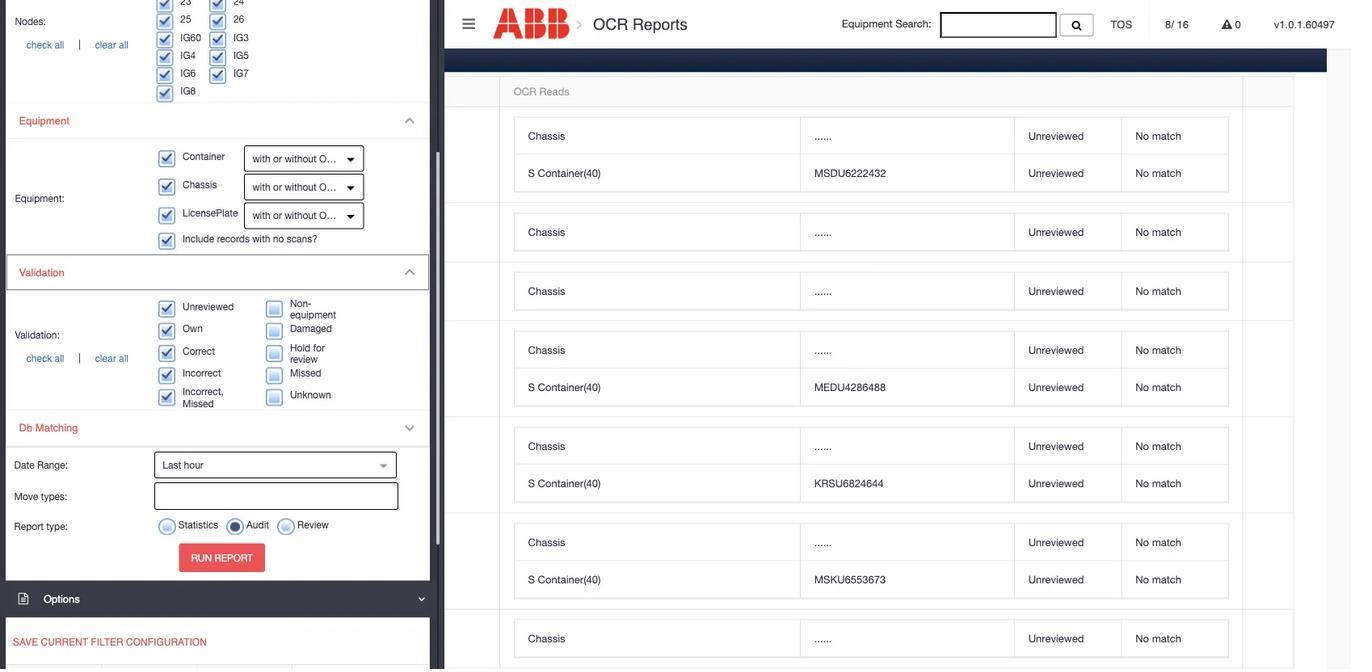 Task type: locate. For each thing, give the bounding box(es) containing it.
move for move type
[[383, 85, 409, 98]]

7 chassis cell from the top
[[515, 621, 800, 658]]

11 no match from the top
[[1136, 632, 1182, 645]]

2023- inside ap20231016001775 2023-10-16 13:24:31
[[68, 293, 96, 306]]

row group
[[55, 107, 1294, 669], [515, 118, 1229, 192], [515, 332, 1229, 406], [515, 428, 1229, 502], [515, 524, 1229, 599]]

missed down review
[[290, 367, 321, 379]]

1 clear all from the top
[[95, 40, 129, 51]]

1 vertical spatial ig3
[[299, 363, 316, 375]]

1 vertical spatial without
[[285, 181, 317, 193]]

check for nodes:
[[27, 40, 52, 51]]

1 check from the top
[[27, 40, 52, 51]]

10- down ap20231016001774
[[96, 371, 112, 384]]

date range:
[[14, 459, 68, 471]]

range:
[[37, 459, 68, 471]]

s container(40) for medu4286488
[[528, 381, 601, 393]]

3 match from the top
[[1153, 226, 1182, 238]]

5 no match from the top
[[1136, 344, 1182, 356]]

1 vertical spatial clear all
[[95, 353, 129, 364]]

16 inside ap20231016001773 2023-10-16 13:23:58
[[112, 641, 123, 654]]

review
[[290, 354, 318, 365]]

cell containing ap20231016001776
[[55, 107, 285, 203]]

25 inside cell
[[299, 148, 311, 161]]

grid containing move type
[[55, 77, 1294, 669]]

ap20231016001777 2023-10-16 13:25:03
[[68, 218, 167, 247]]

16 down ap20231016001776 on the left of page
[[112, 157, 123, 169]]

s container(40) cell for msdu6222432
[[515, 155, 800, 192]]

without for chassis
[[285, 181, 317, 193]]

unreviewed for the ...... "cell" for 3rd no match cell from the bottom
[[1029, 536, 1084, 549]]

2023- for 2023-10-16 13:24:54
[[68, 157, 96, 169]]

1 ...... cell from the top
[[800, 118, 1015, 155]]

7 ...... from the top
[[815, 632, 832, 645]]

2 s container(40) from the top
[[528, 381, 601, 393]]

2023- right range:
[[68, 467, 96, 480]]

1 or from the top
[[273, 153, 282, 164]]

3 or from the top
[[273, 210, 282, 221]]

0 vertical spatial move
[[383, 85, 409, 98]]

equipment inside equipment link
[[19, 115, 69, 127]]

ig3 up 'ig5'
[[234, 31, 249, 43]]

0 vertical spatial without
[[285, 153, 317, 164]]

msku6553673 cell
[[800, 562, 1015, 599]]

7 ...... cell from the top
[[800, 621, 1015, 658]]

chassis for chassis cell for the ...... "cell" associated with fifth no match cell from the bottom of the page
[[528, 440, 566, 452]]

0 horizontal spatial 26
[[234, 13, 244, 25]]

all
[[55, 40, 64, 51], [119, 40, 129, 51], [55, 353, 64, 364], [119, 353, 129, 364]]

2023- for 2023-10-16 13:23:56
[[68, 467, 96, 480]]

9 match from the top
[[1153, 536, 1182, 549]]

without for container
[[285, 153, 317, 164]]

1 vertical spatial reports
[[124, 53, 172, 66]]

search:
[[896, 18, 932, 30]]

no
[[273, 233, 284, 244]]

1 check all from the top
[[27, 40, 64, 51]]

2023- inside ap20231016001777 2023-10-16 13:25:03
[[68, 234, 96, 247]]

2 no match from the top
[[1136, 166, 1182, 179]]

ig3 down the 'hold'
[[299, 363, 316, 375]]

no match cell
[[1122, 118, 1229, 155], [1122, 155, 1229, 192], [1122, 214, 1229, 251], [1122, 273, 1229, 310], [1122, 332, 1229, 369], [1122, 369, 1229, 406], [1122, 428, 1229, 465], [1122, 465, 1229, 502], [1122, 524, 1229, 562], [1122, 562, 1229, 599], [1122, 621, 1229, 658]]

9 unreviewed cell from the top
[[1015, 524, 1122, 562]]

2 s from the top
[[528, 381, 535, 393]]

clear all link left ig4
[[84, 40, 140, 51]]

ig3
[[234, 31, 249, 43], [299, 363, 316, 375]]

16 for 26
[[112, 641, 123, 654]]

1 vertical spatial check all link
[[15, 353, 76, 364]]

1 check all link from the top
[[15, 40, 76, 51]]

1 horizontal spatial reports
[[633, 15, 688, 33]]

3 chassis cell from the top
[[515, 273, 800, 310]]

13:24:31
[[126, 293, 167, 306]]

2023- down ap20231016001774
[[68, 371, 96, 384]]

no match for fourth no match cell from the bottom of the page
[[1136, 477, 1182, 490]]

unreviewed
[[1029, 129, 1084, 142], [1029, 166, 1084, 179], [1029, 226, 1084, 238], [1029, 285, 1084, 297], [183, 301, 234, 312], [1029, 344, 1084, 356], [1029, 381, 1084, 393], [1029, 440, 1084, 452], [1029, 477, 1084, 490], [1029, 536, 1084, 549], [1029, 573, 1084, 586], [1029, 632, 1084, 645]]

chassis cell
[[515, 118, 800, 155], [515, 214, 800, 251], [515, 273, 800, 310], [515, 332, 800, 369], [515, 428, 800, 465], [515, 524, 800, 562], [515, 621, 800, 658]]

db matching
[[19, 422, 78, 434]]

hold for review
[[290, 342, 325, 365]]

5 ...... cell from the top
[[800, 428, 1015, 465]]

2023- for 2023-10-16 13:25:03
[[68, 234, 96, 247]]

0 horizontal spatial ig3
[[234, 31, 249, 43]]

0 horizontal spatial move
[[14, 491, 38, 502]]

16 inside the ap20231016001774 2023-10-16 13:24:16
[[112, 371, 123, 384]]

2 check from the top
[[27, 353, 52, 364]]

0 vertical spatial exit cell
[[369, 262, 500, 321]]

0 vertical spatial clear
[[95, 40, 116, 51]]

tos
[[1111, 18, 1133, 30]]

1 no match cell from the top
[[1122, 118, 1229, 155]]

2023- down ap20231016001773
[[68, 641, 96, 654]]

1 no match from the top
[[1136, 129, 1182, 142]]

10- inside ap20231016001776 2023-10-16 13:24:54
[[96, 157, 112, 169]]

incorrect,
[[183, 386, 224, 398]]

unreviewed cell for krsu6824644 cell
[[1015, 465, 1122, 502]]

check all link
[[15, 40, 76, 51], [15, 353, 76, 364]]

clear for validation:
[[95, 353, 116, 364]]

16 down ap20231016001775
[[112, 293, 123, 306]]

1 exit from the top
[[383, 285, 405, 298]]

match for sixth no match cell from the top of the page
[[1153, 381, 1182, 393]]

row group for ap20231016001776 2023-10-16 13:24:54
[[515, 118, 1229, 192]]

10- down ap20231016001776 on the left of page
[[96, 157, 112, 169]]

ig3 inside cell
[[299, 363, 316, 375]]

9 no match from the top
[[1136, 536, 1182, 549]]

unreviewed cell for the ...... "cell" for 1st no match cell from the bottom of the page
[[1015, 621, 1122, 658]]

...... cell for 1st no match cell from the bottom of the page
[[800, 621, 1015, 658]]

10 no match cell from the top
[[1122, 562, 1229, 599]]

no for fifth no match cell from the top of the page
[[1136, 344, 1150, 356]]

check all inside validation menu item
[[27, 353, 64, 364]]

2023- for 2023-10-16 13:23:58
[[68, 641, 96, 654]]

s for msdu6222432
[[528, 166, 535, 179]]

1 horizontal spatial ig3
[[299, 363, 316, 375]]

9 no match cell from the top
[[1122, 524, 1229, 562]]

check all link down validation:
[[15, 353, 76, 364]]

10-
[[96, 157, 112, 169], [96, 234, 112, 247], [96, 293, 112, 306], [96, 371, 112, 384], [96, 467, 112, 480], [96, 641, 112, 654]]

match for 10th no match cell
[[1153, 573, 1182, 586]]

1 10- from the top
[[96, 157, 112, 169]]

no match for ninth no match cell from the bottom of the page
[[1136, 226, 1182, 238]]

0 vertical spatial missed
[[290, 367, 321, 379]]

msdu6222432 cell
[[800, 155, 1015, 192]]

...... cell
[[800, 118, 1015, 155], [800, 214, 1015, 251], [800, 273, 1015, 310], [800, 332, 1015, 369], [800, 428, 1015, 465], [800, 524, 1015, 562], [800, 621, 1015, 658]]

grid inside tab list
[[55, 77, 1294, 669]]

0 vertical spatial exit
[[383, 285, 405, 298]]

13:24:16
[[126, 371, 167, 384]]

scans?
[[287, 233, 318, 244]]

cell containing ap20231016001777
[[55, 203, 285, 262]]

10- inside ap20231016001777 2023-10-16 13:25:03
[[96, 234, 112, 247]]

1 horizontal spatial report
[[215, 552, 253, 563]]

4 with from the top
[[252, 233, 270, 244]]

26 inside 26 cell
[[299, 633, 311, 645]]

0 vertical spatial reports
[[633, 15, 688, 33]]

tab list
[[54, 44, 1328, 669]]

ig5
[[234, 49, 249, 61]]

8 no from the top
[[1136, 477, 1150, 490]]

2023- for 2023-10-16 13:24:16
[[68, 371, 96, 384]]

6 10- from the top
[[96, 641, 112, 654]]

exit cell
[[369, 262, 500, 321], [369, 418, 500, 514], [369, 610, 500, 669]]

s
[[528, 166, 535, 179], [528, 381, 535, 393], [528, 477, 535, 490], [528, 573, 535, 586]]

no match for sixth no match cell from the top of the page
[[1136, 381, 1182, 393]]

3 exit cell from the top
[[369, 610, 500, 669]]

ap20231016001773 2023-10-16 13:23:58
[[68, 624, 167, 654]]

2023- inside ap20231016001776 2023-10-16 13:24:54
[[68, 157, 96, 169]]

date
[[14, 459, 34, 471]]

1 ...... from the top
[[815, 129, 832, 142]]

25 up 23
[[299, 148, 311, 161]]

3 with from the top
[[253, 210, 271, 221]]

0 vertical spatial clear all
[[95, 40, 129, 51]]

4 no match from the top
[[1136, 285, 1182, 297]]

4 chassis cell from the top
[[515, 332, 800, 369]]

3 unreviewed cell from the top
[[1015, 214, 1122, 251]]

0 vertical spatial check
[[27, 40, 52, 51]]

check all down validation:
[[27, 353, 64, 364]]

1 exit cell from the top
[[369, 262, 500, 321]]

11 no match cell from the top
[[1122, 621, 1229, 658]]

1 vertical spatial report
[[215, 552, 253, 563]]

5 no from the top
[[1136, 344, 1150, 356]]

0 horizontal spatial equipment
[[19, 115, 69, 127]]

10- for 13:24:54
[[96, 157, 112, 169]]

16 inside ap20231016001777 2023-10-16 13:25:03
[[112, 234, 123, 247]]

| left reports link
[[76, 38, 84, 50]]

clear all for validation:
[[95, 353, 129, 364]]

hour
[[184, 459, 204, 471]]

5 ...... from the top
[[815, 440, 832, 452]]

8 unreviewed cell from the top
[[1015, 465, 1122, 502]]

licenseplate
[[183, 207, 238, 219]]

for
[[313, 342, 325, 353]]

clear all link for validation:
[[84, 353, 140, 364]]

no match for 1st no match cell from the top of the page
[[1136, 129, 1182, 142]]

msku6553673
[[815, 573, 886, 586]]

6 ...... cell from the top
[[800, 524, 1015, 562]]

run report button
[[179, 544, 265, 573]]

16 down ap20231016001773
[[112, 641, 123, 654]]

tab
[[57, 44, 114, 72]]

report right run
[[215, 552, 253, 563]]

row
[[55, 77, 1294, 107], [55, 107, 1294, 203], [515, 118, 1229, 155], [515, 155, 1229, 192], [55, 203, 1294, 262], [515, 214, 1229, 251], [55, 262, 1294, 321], [515, 273, 1229, 310], [55, 321, 1294, 418], [515, 332, 1229, 369], [515, 369, 1229, 406], [55, 418, 1294, 514], [515, 428, 1229, 465], [515, 465, 1229, 502], [55, 514, 1294, 610], [515, 524, 1229, 562], [515, 562, 1229, 599], [55, 610, 1294, 669], [515, 621, 1229, 658], [6, 665, 429, 669]]

clear inside validation menu item
[[95, 353, 116, 364]]

no for fifth no match cell from the bottom of the page
[[1136, 440, 1150, 452]]

check all link down nodes: at the top left of page
[[15, 40, 76, 51]]

grid
[[55, 77, 1294, 669]]

0 vertical spatial |
[[76, 38, 84, 50]]

3 container(40) from the top
[[538, 477, 601, 490]]

unreviewed cell for msku6553673 "cell"
[[1015, 562, 1122, 599]]

move type
[[383, 85, 434, 98]]

menu containing equipment
[[6, 0, 430, 448]]

unreviewed cell for msdu6222432 'cell'
[[1015, 155, 1122, 192]]

1 horizontal spatial move
[[383, 85, 409, 98]]

3 no from the top
[[1136, 226, 1150, 238]]

chassis for chassis cell associated with the ...... "cell" for 3rd no match cell from the bottom
[[528, 536, 566, 549]]

4 2023- from the top
[[68, 371, 96, 384]]

10 match from the top
[[1153, 573, 1182, 586]]

16 down ap20231016001777
[[112, 234, 123, 247]]

without
[[285, 153, 317, 164], [285, 181, 317, 193], [285, 210, 317, 221]]

16 inside ap20231016001775 2023-10-16 13:24:31
[[112, 293, 123, 306]]

2 vertical spatial without
[[285, 210, 317, 221]]

row containing ap20231016001777
[[55, 203, 1294, 262]]

chassis cell for the ...... "cell" for ninth no match cell from the bottom of the page
[[515, 214, 800, 251]]

11 match from the top
[[1153, 632, 1182, 645]]

chassis cell for the ...... "cell" associated with 1st no match cell from the top of the page
[[515, 118, 800, 155]]

3 no match from the top
[[1136, 226, 1182, 238]]

matching
[[35, 422, 78, 434]]

ocr for chassis
[[319, 181, 340, 193]]

own
[[183, 323, 203, 334]]

2 clear all from the top
[[95, 353, 129, 364]]

exit
[[383, 285, 405, 298], [383, 459, 405, 471], [383, 633, 405, 645]]

with for licenseplate
[[253, 210, 271, 221]]

move left types:
[[14, 491, 38, 502]]

4 s from the top
[[528, 573, 535, 586]]

no match for eighth no match cell from the bottom
[[1136, 285, 1182, 297]]

2 vertical spatial exit cell
[[369, 610, 500, 669]]

equipment up ap20231016001776 on the left of page
[[19, 115, 69, 127]]

check all down nodes: at the top left of page
[[27, 40, 64, 51]]

10- down ap20231016001777
[[96, 234, 112, 247]]

7 no match cell from the top
[[1122, 428, 1229, 465]]

clear all up "13:24:16"
[[95, 353, 129, 364]]

1 vertical spatial with or without ocr
[[253, 181, 340, 193]]

1 vertical spatial move
[[14, 491, 38, 502]]

0 vertical spatial ig3
[[234, 31, 249, 43]]

10 unreviewed cell from the top
[[1015, 562, 1122, 599]]

check all for validation:
[[27, 353, 64, 364]]

1 vertical spatial clear all link
[[84, 353, 140, 364]]

menu
[[6, 0, 430, 448]]

1 vertical spatial check
[[27, 353, 52, 364]]

4 no from the top
[[1136, 285, 1150, 297]]

0 horizontal spatial missed
[[183, 398, 214, 409]]

10- down ap20231016001772
[[96, 467, 112, 480]]

cell
[[55, 107, 285, 203], [369, 107, 500, 203], [1243, 107, 1294, 203], [55, 203, 285, 262], [369, 203, 500, 262], [1243, 203, 1294, 262], [55, 262, 285, 321], [1243, 262, 1294, 321], [55, 321, 285, 418], [369, 321, 500, 418], [1243, 321, 1294, 418], [55, 418, 285, 514], [285, 418, 369, 514], [1243, 418, 1294, 514], [55, 514, 285, 610], [285, 514, 369, 610], [369, 514, 500, 610], [1243, 514, 1294, 610], [55, 610, 285, 669], [1243, 610, 1294, 669]]

4 ...... from the top
[[815, 344, 832, 356]]

1 vertical spatial 25
[[299, 148, 311, 161]]

2 vertical spatial exit
[[383, 633, 405, 645]]

1 chassis cell from the top
[[515, 118, 800, 155]]

1 vertical spatial exit
[[383, 459, 405, 471]]

unreviewed for the ...... "cell" for ninth no match cell from the bottom of the page
[[1029, 226, 1084, 238]]

ig6
[[181, 67, 196, 78]]

1 no from the top
[[1136, 129, 1150, 142]]

unreviewed cell
[[1015, 118, 1122, 155], [1015, 155, 1122, 192], [1015, 214, 1122, 251], [1015, 273, 1122, 310], [1015, 332, 1122, 369], [1015, 369, 1122, 406], [1015, 428, 1122, 465], [1015, 465, 1122, 502], [1015, 524, 1122, 562], [1015, 562, 1122, 599], [1015, 621, 1122, 658]]

check all link for validation:
[[15, 353, 76, 364]]

move left type
[[383, 85, 409, 98]]

1 vertical spatial missed
[[183, 398, 214, 409]]

krsu6824644 cell
[[800, 465, 1015, 502]]

clear all inside validation menu item
[[95, 353, 129, 364]]

non- equipment
[[290, 297, 336, 320]]

10- for 13:24:31
[[96, 293, 112, 306]]

1 vertical spatial check all
[[27, 353, 64, 364]]

chassis cell for the ...... "cell" for 3rd no match cell from the bottom
[[515, 524, 800, 562]]

container(40) for msdu6222432
[[538, 166, 601, 179]]

report left type:
[[14, 521, 44, 532]]

16 for 22
[[112, 293, 123, 306]]

last
[[163, 459, 181, 471]]

container
[[183, 150, 225, 162]]

ig3 inside menu
[[234, 31, 249, 43]]

missed
[[290, 367, 321, 379], [183, 398, 214, 409]]

5 match from the top
[[1153, 344, 1182, 356]]

missed down the incorrect, on the bottom
[[183, 398, 214, 409]]

23 cell
[[285, 203, 369, 262]]

0 vertical spatial clear all link
[[84, 40, 140, 51]]

4 container(40) from the top
[[538, 573, 601, 586]]

no match for 10th no match cell
[[1136, 573, 1182, 586]]

......
[[815, 129, 832, 142], [815, 226, 832, 238], [815, 285, 832, 297], [815, 344, 832, 356], [815, 440, 832, 452], [815, 536, 832, 549], [815, 632, 832, 645]]

0 vertical spatial 25
[[181, 13, 191, 25]]

25
[[181, 13, 191, 25], [299, 148, 311, 161]]

...... for chassis cell corresponding to the ...... "cell" associated with eighth no match cell from the bottom
[[815, 285, 832, 297]]

7 no from the top
[[1136, 440, 1150, 452]]

0 vertical spatial check all link
[[15, 40, 76, 51]]

2 | from the top
[[76, 352, 84, 363]]

unreviewed for "medu4286488" cell
[[1029, 381, 1084, 393]]

2 clear all link from the top
[[84, 353, 140, 364]]

2023- down ap20231016001777
[[68, 234, 96, 247]]

unreviewed for the ...... "cell" associated with eighth no match cell from the bottom
[[1029, 285, 1084, 297]]

| up matching
[[76, 352, 84, 363]]

2 s container(40) cell from the top
[[515, 369, 800, 406]]

1 vertical spatial or
[[273, 181, 282, 193]]

0 vertical spatial with or without ocr
[[253, 153, 340, 164]]

None field
[[941, 12, 1057, 38], [155, 484, 175, 509], [941, 12, 1057, 38], [155, 484, 175, 509]]

krsu6824644
[[815, 477, 884, 490]]

no match for 10th no match cell from the bottom
[[1136, 166, 1182, 179]]

ocr
[[593, 15, 628, 33], [514, 85, 537, 98], [319, 153, 340, 164], [319, 181, 340, 193], [319, 210, 340, 221]]

2023- inside ap20231016001773 2023-10-16 13:23:58
[[68, 641, 96, 654]]

run report
[[191, 552, 253, 563]]

cell containing ap20231016001775
[[55, 262, 285, 321]]

10- inside ap20231016001772 2023-10-16 13:23:56
[[96, 467, 112, 480]]

1 vertical spatial equipment
[[19, 115, 69, 127]]

unreviewed cell for the ...... "cell" associated with fifth no match cell from the bottom of the page
[[1015, 428, 1122, 465]]

3 10- from the top
[[96, 293, 112, 306]]

16 inside ap20231016001772 2023-10-16 13:23:56
[[112, 467, 123, 480]]

2023- inside ap20231016001772 2023-10-16 13:23:56
[[68, 467, 96, 480]]

1 horizontal spatial 25
[[299, 148, 311, 161]]

s for krsu6824644
[[528, 477, 535, 490]]

22 cell
[[285, 262, 369, 321]]

1 s from the top
[[528, 166, 535, 179]]

16 inside ap20231016001776 2023-10-16 13:24:54
[[112, 157, 123, 169]]

1 s container(40) cell from the top
[[515, 155, 800, 192]]

1 vertical spatial 26
[[299, 633, 311, 645]]

clear all link inside validation menu item
[[84, 353, 140, 364]]

check down nodes: at the top left of page
[[27, 40, 52, 51]]

chassis inside equipment menu item
[[183, 179, 217, 190]]

10- inside ap20231016001773 2023-10-16 13:23:58
[[96, 641, 112, 654]]

|
[[76, 38, 84, 50], [76, 352, 84, 363]]

2 vertical spatial with or without ocr
[[253, 210, 340, 221]]

16 down ap20231016001772
[[112, 467, 123, 480]]

2023- down ap20231016001775
[[68, 293, 96, 306]]

6 no from the top
[[1136, 381, 1150, 393]]

s for msku6553673
[[528, 573, 535, 586]]

match for 1st no match cell from the top of the page
[[1153, 129, 1182, 142]]

5 2023- from the top
[[68, 467, 96, 480]]

s container(40) for msdu6222432
[[528, 166, 601, 179]]

2 or from the top
[[273, 181, 282, 193]]

reports
[[633, 15, 688, 33], [124, 53, 172, 66]]

2023- inside the ap20231016001774 2023-10-16 13:24:16
[[68, 371, 96, 384]]

5 chassis cell from the top
[[515, 428, 800, 465]]

2 unreviewed cell from the top
[[1015, 155, 1122, 192]]

0 vertical spatial report
[[14, 521, 44, 532]]

1 2023- from the top
[[68, 157, 96, 169]]

2 clear from the top
[[95, 353, 116, 364]]

10- inside ap20231016001775 2023-10-16 13:24:31
[[96, 293, 112, 306]]

incorrect, missed
[[183, 386, 224, 409]]

container(40) for msku6553673
[[538, 573, 601, 586]]

1 vertical spatial |
[[76, 352, 84, 363]]

with or without ocr
[[253, 153, 340, 164], [253, 181, 340, 193], [253, 210, 340, 221]]

7 no match from the top
[[1136, 440, 1182, 452]]

16 for ig3
[[112, 371, 123, 384]]

check all
[[27, 40, 64, 51], [27, 353, 64, 364]]

2 vertical spatial or
[[273, 210, 282, 221]]

db
[[19, 422, 33, 434]]

2 with from the top
[[253, 181, 271, 193]]

1 clear all link from the top
[[84, 40, 140, 51]]

check down validation:
[[27, 353, 52, 364]]

clear all left ig4
[[95, 40, 129, 51]]

1 s container(40) from the top
[[528, 166, 601, 179]]

0 vertical spatial check all
[[27, 40, 64, 51]]

1 unreviewed cell from the top
[[1015, 118, 1122, 155]]

9 no from the top
[[1136, 536, 1150, 549]]

move
[[383, 85, 409, 98], [14, 491, 38, 502]]

s container(40) cell
[[515, 155, 800, 192], [515, 369, 800, 406], [515, 465, 800, 502], [515, 562, 800, 599]]

s container(40) for krsu6824644
[[528, 477, 601, 490]]

ocr inside row
[[514, 85, 537, 98]]

25 up ig60
[[181, 13, 191, 25]]

with for chassis
[[253, 181, 271, 193]]

ig4
[[181, 49, 196, 61]]

match
[[1153, 129, 1182, 142], [1153, 166, 1182, 179], [1153, 226, 1182, 238], [1153, 285, 1182, 297], [1153, 344, 1182, 356], [1153, 381, 1182, 393], [1153, 440, 1182, 452], [1153, 477, 1182, 490], [1153, 536, 1182, 549], [1153, 573, 1182, 586], [1153, 632, 1182, 645]]

| inside validation menu item
[[76, 352, 84, 363]]

ap20231016001773
[[68, 624, 164, 637]]

ocr for container
[[319, 153, 340, 164]]

3 ...... cell from the top
[[800, 273, 1015, 310]]

clear all link up "13:24:16"
[[84, 353, 140, 364]]

1 horizontal spatial 26
[[299, 633, 311, 645]]

1 vertical spatial exit cell
[[369, 418, 500, 514]]

4 unreviewed cell from the top
[[1015, 273, 1122, 310]]

1 vertical spatial clear
[[95, 353, 116, 364]]

10- inside the ap20231016001774 2023-10-16 13:24:16
[[96, 371, 112, 384]]

16 down ap20231016001774
[[112, 371, 123, 384]]

unreviewed for krsu6824644 cell
[[1029, 477, 1084, 490]]

2 10- from the top
[[96, 234, 112, 247]]

0 vertical spatial or
[[273, 153, 282, 164]]

10- down ap20231016001775
[[96, 293, 112, 306]]

type:
[[46, 521, 68, 532]]

check all link inside validation menu item
[[15, 353, 76, 364]]

unreviewed cell for the ...... "cell" associated with 1st no match cell from the top of the page
[[1015, 118, 1122, 155]]

ig3 cell
[[285, 321, 369, 418]]

match for 10th no match cell from the bottom
[[1153, 166, 1182, 179]]

0 vertical spatial 26
[[234, 13, 244, 25]]

2 match from the top
[[1153, 166, 1182, 179]]

row containing move type
[[55, 77, 1294, 107]]

clear all link
[[84, 40, 140, 51], [84, 353, 140, 364]]

2 without from the top
[[285, 181, 317, 193]]

2 ...... cell from the top
[[800, 214, 1015, 251]]

16 right 8/ on the top right
[[1178, 18, 1189, 30]]

8 no match from the top
[[1136, 477, 1182, 490]]

exit cell for 22
[[369, 262, 500, 321]]

6 match from the top
[[1153, 381, 1182, 393]]

no match for 3rd no match cell from the bottom
[[1136, 536, 1182, 549]]

16
[[1178, 18, 1189, 30], [112, 157, 123, 169], [112, 234, 123, 247], [112, 293, 123, 306], [112, 371, 123, 384], [112, 467, 123, 480], [112, 641, 123, 654]]

4 s container(40) from the top
[[528, 573, 601, 586]]

10- down ap20231016001773
[[96, 641, 112, 654]]

equipment left search:
[[842, 18, 893, 30]]

0 horizontal spatial reports
[[124, 53, 172, 66]]

unreviewed cell for the ...... "cell" associated with fifth no match cell from the top of the page
[[1015, 332, 1122, 369]]

6 chassis cell from the top
[[515, 524, 800, 562]]

2 ...... from the top
[[815, 226, 832, 238]]

check inside validation menu item
[[27, 353, 52, 364]]

clear
[[95, 40, 116, 51], [95, 353, 116, 364]]

16 for 23
[[112, 234, 123, 247]]

1 horizontal spatial equipment
[[842, 18, 893, 30]]

3 s container(40) cell from the top
[[515, 465, 800, 502]]

5 10- from the top
[[96, 467, 112, 480]]

ocr reads
[[514, 85, 570, 98]]

no for sixth no match cell from the top of the page
[[1136, 381, 1150, 393]]

nodes:
[[15, 16, 46, 27]]

0 vertical spatial equipment
[[842, 18, 893, 30]]

26
[[234, 13, 244, 25], [299, 633, 311, 645]]

tab list containing reports
[[54, 44, 1328, 669]]

with
[[253, 153, 271, 164], [253, 181, 271, 193], [253, 210, 271, 221], [252, 233, 270, 244]]

6 ...... from the top
[[815, 536, 832, 549]]

2 no from the top
[[1136, 166, 1150, 179]]

2023- down ap20231016001776 on the left of page
[[68, 157, 96, 169]]

with for container
[[253, 153, 271, 164]]



Task type: vqa. For each thing, say whether or not it's contained in the screenshot.
the - within - ...... link
no



Task type: describe. For each thing, give the bounding box(es) containing it.
s container(40) cell for msku6553673
[[515, 562, 800, 599]]

validation:
[[15, 329, 60, 340]]

report inside run report button
[[215, 552, 253, 563]]

cell containing ap20231016001772
[[55, 418, 285, 514]]

...... cell for fifth no match cell from the top of the page
[[800, 332, 1015, 369]]

check all for nodes:
[[27, 40, 64, 51]]

last hour
[[163, 459, 204, 471]]

cell containing ap20231016001773
[[55, 610, 285, 669]]

check for validation:
[[27, 353, 52, 364]]

db matching link
[[6, 410, 429, 447]]

non-
[[290, 297, 312, 309]]

...... for chassis cell related to the ...... "cell" associated with fifth no match cell from the top of the page
[[815, 344, 832, 356]]

run
[[191, 552, 212, 563]]

25 cell
[[285, 107, 369, 203]]

equipment
[[290, 309, 336, 320]]

equipment menu item
[[6, 103, 429, 255]]

v1.0.1.60497 button
[[1259, 0, 1352, 49]]

1 horizontal spatial missed
[[290, 367, 321, 379]]

ocr reports
[[589, 15, 688, 33]]

msdu6222432
[[815, 166, 887, 179]]

0 horizontal spatial 25
[[181, 13, 191, 25]]

types:
[[41, 491, 67, 502]]

validation
[[19, 267, 64, 279]]

move for move types:
[[14, 491, 38, 502]]

chassis for chassis cell related to the ...... "cell" for 1st no match cell from the bottom of the page
[[528, 632, 566, 645]]

missed inside incorrect, missed
[[183, 398, 214, 409]]

match for eighth no match cell from the bottom
[[1153, 285, 1182, 297]]

13:24:54
[[126, 157, 167, 169]]

5 no match cell from the top
[[1122, 332, 1229, 369]]

ap20231016001776 2023-10-16 13:24:54
[[68, 140, 167, 169]]

hold
[[290, 342, 311, 353]]

exit cell for 26
[[369, 610, 500, 669]]

8 no match cell from the top
[[1122, 465, 1229, 502]]

8/ 16
[[1166, 18, 1189, 30]]

exit for 22
[[383, 285, 405, 298]]

...... for chassis cell related to the ...... "cell" for 1st no match cell from the bottom of the page
[[815, 632, 832, 645]]

audit
[[247, 520, 269, 531]]

chassis cell for the ...... "cell" associated with eighth no match cell from the bottom
[[515, 273, 800, 310]]

ap20231016001772
[[68, 451, 164, 463]]

10- for 13:24:16
[[96, 371, 112, 384]]

unreviewed cell for "medu4286488" cell
[[1015, 369, 1122, 406]]

reads
[[540, 85, 570, 98]]

damaged
[[290, 323, 332, 334]]

with or without ocr for chassis
[[253, 181, 340, 193]]

medu4286488 cell
[[800, 369, 1015, 406]]

no for 10th no match cell from the bottom
[[1136, 166, 1150, 179]]

chassis for chassis cell for the ...... "cell" associated with 1st no match cell from the top of the page
[[528, 129, 566, 142]]

row group for ap20231016001772 2023-10-16 13:23:56
[[515, 428, 1229, 502]]

exit for 26
[[383, 633, 405, 645]]

equipment link
[[6, 103, 429, 139]]

records
[[217, 233, 250, 244]]

unreviewed cell for the ...... "cell" for 3rd no match cell from the bottom
[[1015, 524, 1122, 562]]

match for 1st no match cell from the bottom of the page
[[1153, 632, 1182, 645]]

22
[[299, 285, 311, 298]]

incorrect
[[183, 367, 221, 379]]

no for 1st no match cell from the bottom of the page
[[1136, 632, 1150, 645]]

or for licenseplate
[[273, 210, 282, 221]]

clear all link for nodes:
[[84, 40, 140, 51]]

23
[[299, 226, 311, 238]]

review
[[298, 520, 329, 531]]

unreviewed for the ...... "cell" associated with fifth no match cell from the bottom of the page
[[1029, 440, 1084, 452]]

no for 10th no match cell
[[1136, 573, 1150, 586]]

ap20231016001772 2023-10-16 13:23:56
[[68, 451, 167, 480]]

ap20231016001774
[[68, 354, 164, 367]]

reports link
[[113, 44, 183, 78]]

no match for fifth no match cell from the bottom of the page
[[1136, 440, 1182, 452]]

container(40) for medu4286488
[[538, 381, 601, 393]]

validation link
[[6, 255, 429, 291]]

row containing ap20231016001773
[[55, 610, 1294, 669]]

ocr for licenseplate
[[319, 210, 340, 221]]

unreviewed for msku6553673 "cell"
[[1029, 573, 1084, 586]]

ig60
[[181, 31, 201, 43]]

...... for chassis cell corresponding to the ...... "cell" for ninth no match cell from the bottom of the page
[[815, 226, 832, 238]]

s container(40) for msku6553673
[[528, 573, 601, 586]]

...... for chassis cell for the ...... "cell" associated with 1st no match cell from the top of the page
[[815, 129, 832, 142]]

or for container
[[273, 153, 282, 164]]

equipment for equipment
[[19, 115, 69, 127]]

no for 3rd no match cell from the bottom
[[1136, 536, 1150, 549]]

13:23:58
[[126, 641, 167, 654]]

6 no match cell from the top
[[1122, 369, 1229, 406]]

match for fourth no match cell from the bottom of the page
[[1153, 477, 1182, 490]]

...... cell for fifth no match cell from the bottom of the page
[[800, 428, 1015, 465]]

8/
[[1166, 18, 1175, 30]]

row containing ap20231016001775
[[55, 262, 1294, 321]]

warning image
[[1222, 19, 1233, 30]]

check all link for nodes:
[[15, 40, 76, 51]]

no for 1st no match cell from the top of the page
[[1136, 129, 1150, 142]]

ap20231016001776
[[68, 140, 164, 152]]

unreviewed inside validation menu item
[[183, 301, 234, 312]]

chassis cell for the ...... "cell" for 1st no match cell from the bottom of the page
[[515, 621, 800, 658]]

validation menu item
[[6, 255, 429, 410]]

| for validation:
[[76, 352, 84, 363]]

13:25:03
[[126, 234, 167, 247]]

4 no match cell from the top
[[1122, 273, 1229, 310]]

unknown
[[290, 389, 331, 401]]

...... cell for 3rd no match cell from the bottom
[[800, 524, 1015, 562]]

s container(40) cell for medu4286488
[[515, 369, 800, 406]]

ap20231016001774 2023-10-16 13:24:16
[[68, 354, 167, 384]]

ap20231016001775 2023-10-16 13:24:31
[[68, 277, 167, 306]]

without for licenseplate
[[285, 210, 317, 221]]

0
[[1233, 18, 1242, 30]]

chassis for chassis cell related to the ...... "cell" associated with fifth no match cell from the top of the page
[[528, 344, 566, 356]]

no match for 1st no match cell from the bottom of the page
[[1136, 632, 1182, 645]]

equipment search:
[[842, 18, 941, 30]]

tos button
[[1095, 0, 1149, 49]]

report type:
[[14, 521, 68, 532]]

correct
[[183, 345, 215, 356]]

0 horizontal spatial report
[[14, 521, 44, 532]]

reports inside tab list
[[124, 53, 172, 66]]

10- for 13:23:58
[[96, 641, 112, 654]]

chassis cell for the ...... "cell" associated with fifth no match cell from the top of the page
[[515, 332, 800, 369]]

2 no match cell from the top
[[1122, 155, 1229, 192]]

ig8
[[181, 85, 196, 96]]

...... for chassis cell associated with the ...... "cell" for 3rd no match cell from the bottom
[[815, 536, 832, 549]]

26 inside menu
[[234, 13, 244, 25]]

3 no match cell from the top
[[1122, 214, 1229, 251]]

...... cell for 1st no match cell from the top of the page
[[800, 118, 1015, 155]]

bars image
[[463, 16, 475, 31]]

match for fifth no match cell from the bottom of the page
[[1153, 440, 1182, 452]]

ap20231016001775
[[68, 277, 164, 289]]

search image
[[1072, 20, 1082, 31]]

2 exit cell from the top
[[369, 418, 500, 514]]

statistics
[[178, 520, 218, 531]]

medu4286488
[[815, 381, 886, 393]]

include
[[183, 233, 214, 244]]

match for ninth no match cell from the bottom of the page
[[1153, 226, 1182, 238]]

13:23:56
[[126, 467, 167, 480]]

v1.0.1.60497
[[1275, 18, 1336, 30]]

unreviewed for the ...... "cell" associated with 1st no match cell from the top of the page
[[1029, 129, 1084, 142]]

0 button
[[1206, 0, 1258, 49]]

unreviewed for msdu6222432 'cell'
[[1029, 166, 1084, 179]]

or for chassis
[[273, 181, 282, 193]]

container(40) for krsu6824644
[[538, 477, 601, 490]]

unreviewed cell for the ...... "cell" associated with eighth no match cell from the bottom
[[1015, 273, 1122, 310]]

16 inside dropdown button
[[1178, 18, 1189, 30]]

16 for 25
[[112, 157, 123, 169]]

10- for 13:25:03
[[96, 234, 112, 247]]

8/ 16 button
[[1150, 0, 1205, 49]]

with or without ocr for licenseplate
[[253, 210, 340, 221]]

cell containing ap20231016001774
[[55, 321, 285, 418]]

include records with no scans?
[[183, 233, 318, 244]]

type
[[412, 85, 434, 98]]

row group for ap20231016001774 2023-10-16 13:24:16
[[515, 332, 1229, 406]]

no match for fifth no match cell from the top of the page
[[1136, 344, 1182, 356]]

clear all for nodes:
[[95, 40, 129, 51]]

move types:
[[14, 491, 67, 502]]

10- for 13:23:56
[[96, 467, 112, 480]]

...... cell for eighth no match cell from the bottom
[[800, 273, 1015, 310]]

2 exit from the top
[[383, 459, 405, 471]]

equipment:
[[15, 193, 65, 204]]

ig7
[[234, 67, 249, 78]]

equipment for equipment search:
[[842, 18, 893, 30]]

ap20231016001777
[[68, 218, 164, 230]]

unreviewed cell for the ...... "cell" for ninth no match cell from the bottom of the page
[[1015, 214, 1122, 251]]

no for ninth no match cell from the bottom of the page
[[1136, 226, 1150, 238]]

...... for chassis cell for the ...... "cell" associated with fifth no match cell from the bottom of the page
[[815, 440, 832, 452]]

unreviewed for the ...... "cell" for 1st no match cell from the bottom of the page
[[1029, 632, 1084, 645]]

chassis for chassis cell corresponding to the ...... "cell" for ninth no match cell from the bottom of the page
[[528, 226, 566, 238]]

26 cell
[[285, 610, 369, 669]]

unreviewed for the ...... "cell" associated with fifth no match cell from the top of the page
[[1029, 344, 1084, 356]]



